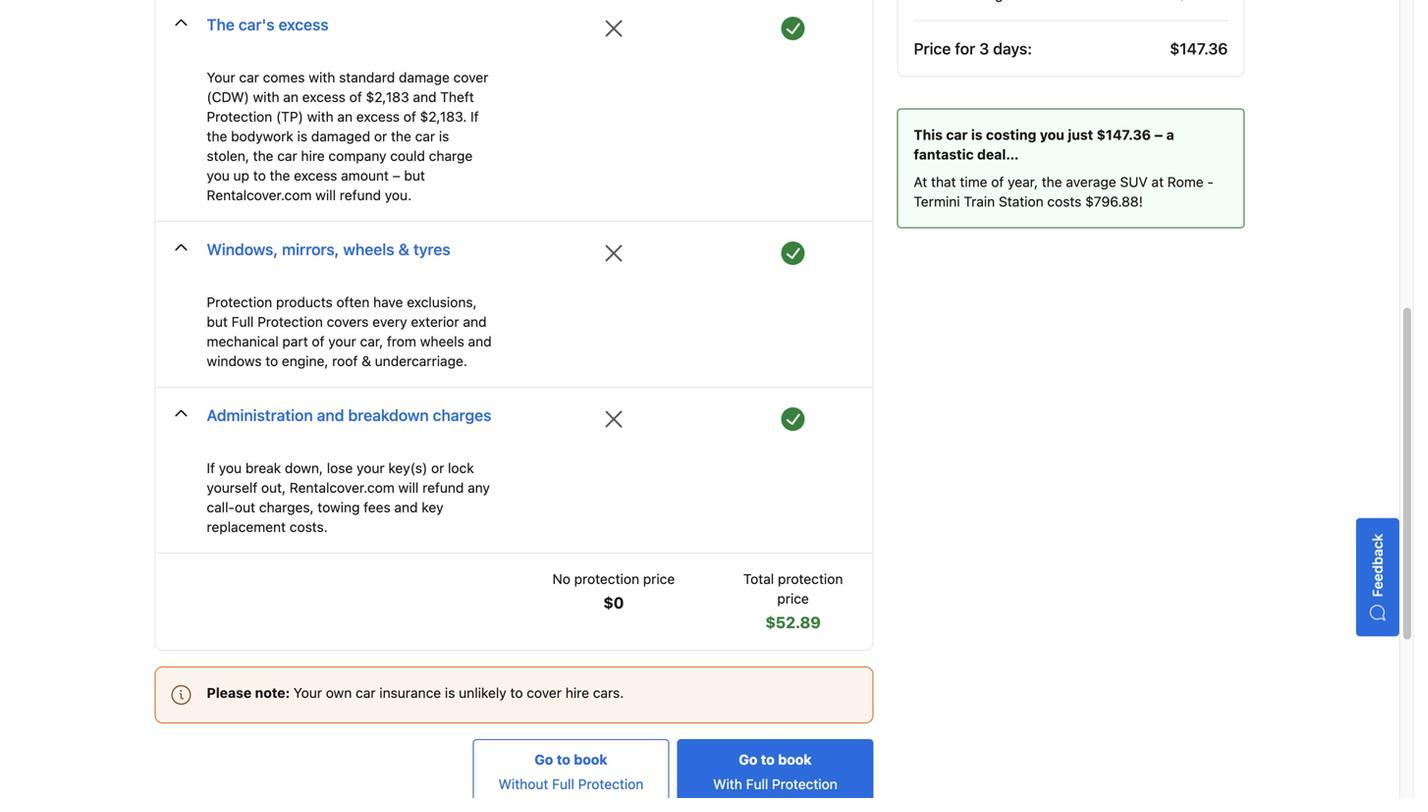 Task type: describe. For each thing, give the bounding box(es) containing it.
just
[[1068, 127, 1094, 143]]

roof
[[332, 353, 358, 369]]

the car's excess button
[[207, 13, 329, 52]]

excess down "$2,183" on the top left of the page
[[356, 109, 400, 125]]

exclusions,
[[407, 294, 477, 311]]

costs
[[1048, 194, 1082, 210]]

car,
[[360, 334, 383, 350]]

$147.36 inside "this car is costing you just $147.36 – a fantastic deal…"
[[1097, 127, 1152, 143]]

is left the unlikely
[[445, 685, 455, 702]]

your inside if you break down, lose your key(s) or lock yourself out, rentalcover.com will refund any call-out charges, towing fees and key replacement costs.
[[357, 460, 385, 477]]

or inside the your car comes with standard damage cover (cdw) with an excess of $2,183 and theft protection (tp) with an excess of $2,183. if the bodywork is damaged or the car is stolen, the car hire company could charge you up to the excess amount – but rentalcover.com will refund you.
[[374, 128, 387, 144]]

2 vertical spatial with
[[307, 109, 334, 125]]

car's
[[239, 15, 275, 34]]

costs.
[[290, 519, 328, 536]]

unlikely
[[459, 685, 507, 702]]

rentalcover.com inside the your car comes with standard damage cover (cdw) with an excess of $2,183 and theft protection (tp) with an excess of $2,183. if the bodywork is damaged or the car is stolen, the car hire company could charge you up to the excess amount – but rentalcover.com will refund you.
[[207, 187, 312, 203]]

a
[[1167, 127, 1175, 143]]

own
[[326, 685, 352, 702]]

mirrors,
[[282, 240, 339, 259]]

have
[[373, 294, 403, 311]]

replacement
[[207, 519, 286, 536]]

protection products often have exclusions, but full protection covers every exterior and mechanical part of your car, from wheels and windows to engine, roof & undercarriage.
[[207, 294, 492, 369]]

protection inside the your car comes with standard damage cover (cdw) with an excess of $2,183 and theft protection (tp) with an excess of $2,183. if the bodywork is damaged or the car is stolen, the car hire company could charge you up to the excess amount – but rentalcover.com will refund you.
[[207, 109, 272, 125]]

exterior
[[411, 314, 459, 330]]

no
[[553, 571, 571, 588]]

this
[[914, 127, 943, 143]]

covers
[[327, 314, 369, 330]]

full for go to book without full protection
[[552, 777, 575, 793]]

up
[[233, 168, 250, 184]]

to inside go to book with full protection
[[761, 752, 775, 768]]

& inside "button"
[[399, 240, 410, 259]]

deal…
[[978, 146, 1019, 163]]

towing
[[318, 500, 360, 516]]

windows, mirrors, wheels & tyres button
[[207, 238, 451, 277]]

0 vertical spatial an
[[283, 89, 299, 105]]

go to book with full protection
[[713, 752, 838, 793]]

you inside the your car comes with standard damage cover (cdw) with an excess of $2,183 and theft protection (tp) with an excess of $2,183. if the bodywork is damaged or the car is stolen, the car hire company could charge you up to the excess amount – but rentalcover.com will refund you.
[[207, 168, 230, 184]]

or inside if you break down, lose your key(s) or lock yourself out, rentalcover.com will refund any call-out charges, towing fees and key replacement costs.
[[431, 460, 444, 477]]

1 vertical spatial with
[[253, 89, 280, 105]]

bodywork
[[231, 128, 294, 144]]

and inside administration and breakdown charges button
[[317, 406, 344, 425]]

yourself
[[207, 480, 258, 496]]

the right up
[[270, 168, 290, 184]]

insurance
[[380, 685, 441, 702]]

price for $0
[[643, 571, 675, 588]]

out
[[235, 500, 256, 516]]

1 horizontal spatial your
[[294, 685, 322, 702]]

is down the (tp)
[[297, 128, 308, 144]]

of inside at that time of year, the average suv at rome - termini train station costs $796.88!
[[992, 174, 1004, 190]]

tyres
[[414, 240, 451, 259]]

charges,
[[259, 500, 314, 516]]

price
[[914, 39, 951, 58]]

1 horizontal spatial cover
[[527, 685, 562, 702]]

(cdw)
[[207, 89, 249, 105]]

undercarriage.
[[375, 353, 468, 369]]

refund inside the your car comes with standard damage cover (cdw) with an excess of $2,183 and theft protection (tp) with an excess of $2,183. if the bodywork is damaged or the car is stolen, the car hire company could charge you up to the excess amount – but rentalcover.com will refund you.
[[340, 187, 381, 203]]

the car's excess is covered if you continue with additional protection image
[[782, 17, 805, 40]]

your car comes with standard damage cover (cdw) with an excess of $2,183 and theft protection (tp) with an excess of $2,183. if the bodywork is damaged or the car is stolen, the car hire company could charge you up to the excess amount – but rentalcover.com will refund you.
[[207, 69, 489, 203]]

company
[[329, 148, 387, 164]]

at that time of year, the average suv at rome - termini train station costs $796.88!
[[914, 174, 1214, 210]]

total
[[744, 571, 774, 588]]

the
[[207, 15, 235, 34]]

go for without
[[535, 752, 553, 768]]

break
[[246, 460, 281, 477]]

and inside if you break down, lose your key(s) or lock yourself out, rentalcover.com will refund any call-out charges, towing fees and key replacement costs.
[[394, 500, 418, 516]]

theft
[[440, 89, 474, 105]]

is inside "this car is costing you just $147.36 – a fantastic deal…"
[[972, 127, 983, 143]]

wheels inside protection products often have exclusions, but full protection covers every exterior and mechanical part of your car, from wheels and windows to engine, roof & undercarriage.
[[420, 334, 465, 350]]

administration and breakdown charges button
[[207, 404, 492, 443]]

costing
[[986, 127, 1037, 143]]

to inside go to book without full protection
[[557, 752, 571, 768]]

out,
[[261, 480, 286, 496]]

$2,183
[[366, 89, 409, 105]]

car inside "this car is costing you just $147.36 – a fantastic deal…"
[[946, 127, 968, 143]]

termini
[[914, 194, 961, 210]]

train
[[964, 194, 995, 210]]

without
[[499, 777, 549, 793]]

fees
[[364, 500, 391, 516]]

comes
[[263, 69, 305, 86]]

protection for $0
[[574, 571, 640, 588]]

book for go to book without full protection
[[574, 752, 608, 768]]

car right own
[[356, 685, 376, 702]]

from
[[387, 334, 417, 350]]

full inside protection products often have exclusions, but full protection covers every exterior and mechanical part of your car, from wheels and windows to engine, roof & undercarriage.
[[232, 314, 254, 330]]

average
[[1066, 174, 1117, 190]]

protection inside go to book with full protection
[[772, 777, 838, 793]]

1 horizontal spatial hire
[[566, 685, 590, 702]]

key
[[422, 500, 444, 516]]

your inside protection products often have exclusions, but full protection covers every exterior and mechanical part of your car, from wheels and windows to engine, roof & undercarriage.
[[328, 334, 356, 350]]

protection up mechanical at the top of page
[[207, 294, 272, 311]]

any
[[468, 480, 490, 496]]

year,
[[1008, 174, 1038, 190]]

breakdown
[[348, 406, 429, 425]]

no protection price $0
[[553, 571, 675, 613]]

feedback
[[1370, 534, 1386, 597]]

at
[[1152, 174, 1164, 190]]

if you break down, lose your key(s) or lock yourself out, rentalcover.com will refund any call-out charges, towing fees and key replacement costs.
[[207, 460, 490, 536]]

lose
[[327, 460, 353, 477]]

protection inside go to book without full protection
[[578, 777, 644, 793]]

windows, mirrors, wheels & tyres
[[207, 240, 451, 259]]

at
[[914, 174, 928, 190]]

go to book without full protection
[[499, 752, 644, 793]]

cars.
[[593, 685, 624, 702]]

for
[[955, 39, 976, 58]]

$0
[[604, 594, 624, 613]]

the up "stolen,"
[[207, 128, 227, 144]]



Task type: vqa. For each thing, say whether or not it's contained in the screenshot.
the top +
no



Task type: locate. For each thing, give the bounding box(es) containing it.
price inside the total protection price $52.89
[[778, 591, 809, 607]]

2 go from the left
[[739, 752, 758, 768]]

0 vertical spatial will
[[316, 187, 336, 203]]

1 vertical spatial cover
[[527, 685, 562, 702]]

protection right without in the bottom left of the page
[[578, 777, 644, 793]]

&
[[399, 240, 410, 259], [362, 353, 371, 369]]

1 horizontal spatial price
[[778, 591, 809, 607]]

total protection price $52.89
[[744, 571, 843, 632]]

feedback button
[[1357, 518, 1400, 637]]

to inside protection products often have exclusions, but full protection covers every exterior and mechanical part of your car, from wheels and windows to engine, roof & undercarriage.
[[266, 353, 278, 369]]

0 horizontal spatial will
[[316, 187, 336, 203]]

– inside "this car is costing you just $147.36 – a fantastic deal…"
[[1155, 127, 1163, 143]]

0 horizontal spatial &
[[362, 353, 371, 369]]

1 vertical spatial will
[[398, 480, 419, 496]]

1 horizontal spatial an
[[337, 109, 353, 125]]

is up deal…
[[972, 127, 983, 143]]

often
[[337, 294, 370, 311]]

2 book from the left
[[778, 752, 812, 768]]

engine,
[[282, 353, 329, 369]]

the car's excess
[[207, 15, 329, 34]]

you down "stolen,"
[[207, 168, 230, 184]]

go inside go to book without full protection
[[535, 752, 553, 768]]

every
[[373, 314, 407, 330]]

part
[[282, 334, 308, 350]]

rentalcover.com down up
[[207, 187, 312, 203]]

price
[[643, 571, 675, 588], [778, 591, 809, 607]]

will inside the your car comes with standard damage cover (cdw) with an excess of $2,183 and theft protection (tp) with an excess of $2,183. if the bodywork is damaged or the car is stolen, the car hire company could charge you up to the excess amount – but rentalcover.com will refund you.
[[316, 187, 336, 203]]

1 vertical spatial hire
[[566, 685, 590, 702]]

protection
[[207, 109, 272, 125], [207, 294, 272, 311], [258, 314, 323, 330], [578, 777, 644, 793], [772, 777, 838, 793]]

1 horizontal spatial your
[[357, 460, 385, 477]]

0 horizontal spatial price
[[643, 571, 675, 588]]

windows, mirrors, wheels & tyres are not covered if you continue without additional protection image
[[602, 242, 626, 265]]

hire inside the your car comes with standard damage cover (cdw) with an excess of $2,183 and theft protection (tp) with an excess of $2,183. if the bodywork is damaged or the car is stolen, the car hire company could charge you up to the excess amount – but rentalcover.com will refund you.
[[301, 148, 325, 164]]

0 vertical spatial &
[[399, 240, 410, 259]]

days:
[[994, 39, 1033, 58]]

of inside protection products often have exclusions, but full protection covers every exterior and mechanical part of your car, from wheels and windows to engine, roof & undercarriage.
[[312, 334, 325, 350]]

full for go to book with full protection
[[746, 777, 769, 793]]

1 horizontal spatial $147.36
[[1170, 39, 1229, 58]]

cover up theft
[[454, 69, 489, 86]]

car
[[239, 69, 259, 86], [946, 127, 968, 143], [415, 128, 435, 144], [277, 148, 297, 164], [356, 685, 376, 702]]

price for 3 days:
[[914, 39, 1033, 58]]

car down bodywork
[[277, 148, 297, 164]]

go inside go to book with full protection
[[739, 752, 758, 768]]

1 vertical spatial wheels
[[420, 334, 465, 350]]

damage
[[399, 69, 450, 86]]

0 vertical spatial –
[[1155, 127, 1163, 143]]

0 vertical spatial price
[[643, 571, 675, 588]]

or left lock
[[431, 460, 444, 477]]

that
[[931, 174, 957, 190]]

cover
[[454, 69, 489, 86], [527, 685, 562, 702]]

you.
[[385, 187, 412, 203]]

– up you.
[[393, 168, 401, 184]]

& inside protection products often have exclusions, but full protection covers every exterior and mechanical part of your car, from wheels and windows to engine, roof & undercarriage.
[[362, 353, 371, 369]]

go for with
[[739, 752, 758, 768]]

2 vertical spatial you
[[219, 460, 242, 477]]

1 horizontal spatial go
[[739, 752, 758, 768]]

cover inside the your car comes with standard damage cover (cdw) with an excess of $2,183 and theft protection (tp) with an excess of $2,183. if the bodywork is damaged or the car is stolen, the car hire company could charge you up to the excess amount – but rentalcover.com will refund you.
[[454, 69, 489, 86]]

0 horizontal spatial or
[[374, 128, 387, 144]]

administration and breakdown charges
[[207, 406, 492, 425]]

0 vertical spatial or
[[374, 128, 387, 144]]

full up mechanical at the top of page
[[232, 314, 254, 330]]

1 horizontal spatial if
[[471, 109, 479, 125]]

charge
[[429, 148, 473, 164]]

this car is costing you just $147.36 – a fantastic deal…
[[914, 127, 1175, 163]]

key(s)
[[388, 460, 428, 477]]

price right no
[[643, 571, 675, 588]]

but inside protection products often have exclusions, but full protection covers every exterior and mechanical part of your car, from wheels and windows to engine, roof & undercarriage.
[[207, 314, 228, 330]]

rentalcover.com inside if you break down, lose your key(s) or lock yourself out, rentalcover.com will refund any call-out charges, towing fees and key replacement costs.
[[290, 480, 395, 496]]

refund up "key"
[[423, 480, 464, 496]]

0 horizontal spatial cover
[[454, 69, 489, 86]]

protection inside no protection price $0
[[574, 571, 640, 588]]

1 vertical spatial &
[[362, 353, 371, 369]]

$147.36 up a
[[1170, 39, 1229, 58]]

0 horizontal spatial go
[[535, 752, 553, 768]]

refund down amount at the left top of the page
[[340, 187, 381, 203]]

1 horizontal spatial protection
[[778, 571, 843, 588]]

1 go from the left
[[535, 752, 553, 768]]

with right comes
[[309, 69, 335, 86]]

1 vertical spatial –
[[393, 168, 401, 184]]

1 horizontal spatial will
[[398, 480, 419, 496]]

lock
[[448, 460, 474, 477]]

full right with
[[746, 777, 769, 793]]

of right time
[[992, 174, 1004, 190]]

1 horizontal spatial wheels
[[420, 334, 465, 350]]

suv
[[1121, 174, 1148, 190]]

$2,183.
[[420, 109, 467, 125]]

0 vertical spatial your
[[328, 334, 356, 350]]

mechanical
[[207, 334, 279, 350]]

your left own
[[294, 685, 322, 702]]

0 vertical spatial your
[[207, 69, 235, 86]]

0 horizontal spatial $147.36
[[1097, 127, 1152, 143]]

& left tyres
[[399, 240, 410, 259]]

book inside go to book with full protection
[[778, 752, 812, 768]]

you inside if you break down, lose your key(s) or lock yourself out, rentalcover.com will refund any call-out charges, towing fees and key replacement costs.
[[219, 460, 242, 477]]

hire left the cars.
[[566, 685, 590, 702]]

0 horizontal spatial your
[[207, 69, 235, 86]]

rome
[[1168, 174, 1204, 190]]

if down theft
[[471, 109, 479, 125]]

0 vertical spatial with
[[309, 69, 335, 86]]

0 horizontal spatial –
[[393, 168, 401, 184]]

protection inside the total protection price $52.89
[[778, 571, 843, 588]]

will down key(s) at left
[[398, 480, 419, 496]]

note:
[[255, 685, 290, 702]]

0 horizontal spatial your
[[328, 334, 356, 350]]

3
[[980, 39, 990, 58]]

and inside the your car comes with standard damage cover (cdw) with an excess of $2,183 and theft protection (tp) with an excess of $2,183. if the bodywork is damaged or the car is stolen, the car hire company could charge you up to the excess amount – but rentalcover.com will refund you.
[[413, 89, 437, 105]]

1 vertical spatial rentalcover.com
[[290, 480, 395, 496]]

0 horizontal spatial if
[[207, 460, 215, 477]]

0 vertical spatial but
[[404, 168, 425, 184]]

– left a
[[1155, 127, 1163, 143]]

of down standard
[[349, 89, 362, 105]]

with
[[309, 69, 335, 86], [253, 89, 280, 105], [307, 109, 334, 125]]

1 vertical spatial your
[[294, 685, 322, 702]]

with up damaged
[[307, 109, 334, 125]]

0 vertical spatial cover
[[454, 69, 489, 86]]

station
[[999, 194, 1044, 210]]

and
[[413, 89, 437, 105], [463, 314, 487, 330], [468, 334, 492, 350], [317, 406, 344, 425], [394, 500, 418, 516]]

1 horizontal spatial &
[[399, 240, 410, 259]]

your up (cdw)
[[207, 69, 235, 86]]

1 vertical spatial or
[[431, 460, 444, 477]]

products
[[276, 294, 333, 311]]

car up could
[[415, 128, 435, 144]]

1 vertical spatial but
[[207, 314, 228, 330]]

your up roof
[[328, 334, 356, 350]]

1 vertical spatial price
[[778, 591, 809, 607]]

0 vertical spatial wheels
[[343, 240, 395, 259]]

time
[[960, 174, 988, 190]]

you up yourself
[[219, 460, 242, 477]]

the up costs
[[1042, 174, 1063, 190]]

rentalcover.com down "lose"
[[290, 480, 395, 496]]

will inside if you break down, lose your key(s) or lock yourself out, rentalcover.com will refund any call-out charges, towing fees and key replacement costs.
[[398, 480, 419, 496]]

car up 'fantastic'
[[946, 127, 968, 143]]

will
[[316, 187, 336, 203], [398, 480, 419, 496]]

with
[[713, 777, 743, 793]]

0 horizontal spatial wheels
[[343, 240, 395, 259]]

0 horizontal spatial full
[[232, 314, 254, 330]]

protection up $52.89
[[778, 571, 843, 588]]

hire
[[301, 148, 325, 164], [566, 685, 590, 702]]

down,
[[285, 460, 323, 477]]

administration and breakdown charges are covered if you continue with additional protection image
[[782, 408, 805, 431], [782, 408, 805, 431]]

0 vertical spatial rentalcover.com
[[207, 187, 312, 203]]

is down $2,183.
[[439, 128, 449, 144]]

the car's excess is not covered if you continue without additional protection image
[[602, 17, 626, 40], [602, 17, 626, 40]]

0 horizontal spatial hire
[[301, 148, 325, 164]]

0 horizontal spatial but
[[207, 314, 228, 330]]

1 vertical spatial an
[[337, 109, 353, 125]]

0 horizontal spatial an
[[283, 89, 299, 105]]

your
[[328, 334, 356, 350], [357, 460, 385, 477]]

could
[[390, 148, 425, 164]]

of down "$2,183" on the top left of the page
[[404, 109, 416, 125]]

1 protection from the left
[[574, 571, 640, 588]]

please note: your own car insurance is unlikely to cover hire cars.
[[207, 685, 624, 702]]

your inside the your car comes with standard damage cover (cdw) with an excess of $2,183 and theft protection (tp) with an excess of $2,183. if the bodywork is damaged or the car is stolen, the car hire company could charge you up to the excess amount – but rentalcover.com will refund you.
[[207, 69, 235, 86]]

-
[[1208, 174, 1214, 190]]

or
[[374, 128, 387, 144], [431, 460, 444, 477]]

fantastic
[[914, 146, 974, 163]]

wheels up "often"
[[343, 240, 395, 259]]

you left just
[[1040, 127, 1065, 143]]

the inside at that time of year, the average suv at rome - termini train station costs $796.88!
[[1042, 174, 1063, 190]]

excess inside button
[[279, 15, 329, 34]]

0 horizontal spatial protection
[[574, 571, 640, 588]]

price for $52.89
[[778, 591, 809, 607]]

administration
[[207, 406, 313, 425]]

if inside the your car comes with standard damage cover (cdw) with an excess of $2,183 and theft protection (tp) with an excess of $2,183. if the bodywork is damaged or the car is stolen, the car hire company could charge you up to the excess amount – but rentalcover.com will refund you.
[[471, 109, 479, 125]]

car up (cdw)
[[239, 69, 259, 86]]

excess right 'car's'
[[279, 15, 329, 34]]

book for go to book with full protection
[[778, 752, 812, 768]]

call-
[[207, 500, 235, 516]]

windows,
[[207, 240, 278, 259]]

$52.89
[[766, 614, 821, 632]]

full inside go to book with full protection
[[746, 777, 769, 793]]

& down car,
[[362, 353, 371, 369]]

protection up "part"
[[258, 314, 323, 330]]

1 vertical spatial you
[[207, 168, 230, 184]]

if
[[471, 109, 479, 125], [207, 460, 215, 477]]

– inside the your car comes with standard damage cover (cdw) with an excess of $2,183 and theft protection (tp) with an excess of $2,183. if the bodywork is damaged or the car is stolen, the car hire company could charge you up to the excess amount – but rentalcover.com will refund you.
[[393, 168, 401, 184]]

1 vertical spatial $147.36
[[1097, 127, 1152, 143]]

will down company at the top left
[[316, 187, 336, 203]]

go up with
[[739, 752, 758, 768]]

1 horizontal spatial book
[[778, 752, 812, 768]]

book inside go to book without full protection
[[574, 752, 608, 768]]

0 vertical spatial you
[[1040, 127, 1065, 143]]

of right "part"
[[312, 334, 325, 350]]

0 vertical spatial $147.36
[[1170, 39, 1229, 58]]

0 vertical spatial hire
[[301, 148, 325, 164]]

windows, mirrors, wheels & tyres are covered if you continue with additional protection image
[[782, 242, 805, 265], [782, 242, 805, 265]]

with down comes
[[253, 89, 280, 105]]

cover right the unlikely
[[527, 685, 562, 702]]

if up yourself
[[207, 460, 215, 477]]

an up damaged
[[337, 109, 353, 125]]

full right without in the bottom left of the page
[[552, 777, 575, 793]]

$796.88!
[[1086, 194, 1143, 210]]

go
[[535, 752, 553, 768], [739, 752, 758, 768]]

wheels
[[343, 240, 395, 259], [420, 334, 465, 350]]

full
[[232, 314, 254, 330], [552, 777, 575, 793], [746, 777, 769, 793]]

protection
[[574, 571, 640, 588], [778, 571, 843, 588]]

1 horizontal spatial full
[[552, 777, 575, 793]]

the
[[207, 128, 227, 144], [391, 128, 412, 144], [253, 148, 274, 164], [270, 168, 290, 184], [1042, 174, 1063, 190]]

to inside the your car comes with standard damage cover (cdw) with an excess of $2,183 and theft protection (tp) with an excess of $2,183. if the bodywork is damaged or the car is stolen, the car hire company could charge you up to the excess amount – but rentalcover.com will refund you.
[[253, 168, 266, 184]]

but up mechanical at the top of page
[[207, 314, 228, 330]]

excess down company at the top left
[[294, 168, 337, 184]]

but
[[404, 168, 425, 184], [207, 314, 228, 330]]

the car's excess is covered if you continue with additional protection image
[[782, 17, 805, 40]]

administration and breakdown charges are not covered if you continue without additional protection image
[[602, 408, 626, 431], [602, 408, 626, 431]]

1 horizontal spatial or
[[431, 460, 444, 477]]

your right "lose"
[[357, 460, 385, 477]]

protection up $0
[[574, 571, 640, 588]]

but inside the your car comes with standard damage cover (cdw) with an excess of $2,183 and theft protection (tp) with an excess of $2,183. if the bodywork is damaged or the car is stolen, the car hire company could charge you up to the excess amount – but rentalcover.com will refund you.
[[404, 168, 425, 184]]

you
[[1040, 127, 1065, 143], [207, 168, 230, 184], [219, 460, 242, 477]]

1 horizontal spatial but
[[404, 168, 425, 184]]

1 horizontal spatial –
[[1155, 127, 1163, 143]]

an up the (tp)
[[283, 89, 299, 105]]

0 vertical spatial refund
[[340, 187, 381, 203]]

go up without in the bottom left of the page
[[535, 752, 553, 768]]

1 horizontal spatial refund
[[423, 480, 464, 496]]

1 vertical spatial if
[[207, 460, 215, 477]]

charges
[[433, 406, 492, 425]]

refund inside if you break down, lose your key(s) or lock yourself out, rentalcover.com will refund any call-out charges, towing fees and key replacement costs.
[[423, 480, 464, 496]]

2 horizontal spatial full
[[746, 777, 769, 793]]

price up $52.89
[[778, 591, 809, 607]]

price inside no protection price $0
[[643, 571, 675, 588]]

1 book from the left
[[574, 752, 608, 768]]

full inside go to book without full protection
[[552, 777, 575, 793]]

stolen,
[[207, 148, 249, 164]]

1 vertical spatial refund
[[423, 480, 464, 496]]

$147.36 right just
[[1097, 127, 1152, 143]]

amount
[[341, 168, 389, 184]]

hire down damaged
[[301, 148, 325, 164]]

0 horizontal spatial book
[[574, 752, 608, 768]]

you inside "this car is costing you just $147.36 – a fantastic deal…"
[[1040, 127, 1065, 143]]

wheels inside "button"
[[343, 240, 395, 259]]

protection for $52.89
[[778, 571, 843, 588]]

excess up the (tp)
[[302, 89, 346, 105]]

the down bodywork
[[253, 148, 274, 164]]

(tp)
[[276, 109, 303, 125]]

but down could
[[404, 168, 425, 184]]

the up could
[[391, 128, 412, 144]]

windows, mirrors, wheels & tyres are not covered if you continue without additional protection image
[[602, 242, 626, 265]]

2 protection from the left
[[778, 571, 843, 588]]

or up company at the top left
[[374, 128, 387, 144]]

protection right with
[[772, 777, 838, 793]]

1 vertical spatial your
[[357, 460, 385, 477]]

protection down (cdw)
[[207, 109, 272, 125]]

book
[[574, 752, 608, 768], [778, 752, 812, 768]]

damaged
[[311, 128, 371, 144]]

0 horizontal spatial refund
[[340, 187, 381, 203]]

please
[[207, 685, 252, 702]]

if inside if you break down, lose your key(s) or lock yourself out, rentalcover.com will refund any call-out charges, towing fees and key replacement costs.
[[207, 460, 215, 477]]

0 vertical spatial if
[[471, 109, 479, 125]]

wheels down exterior
[[420, 334, 465, 350]]



